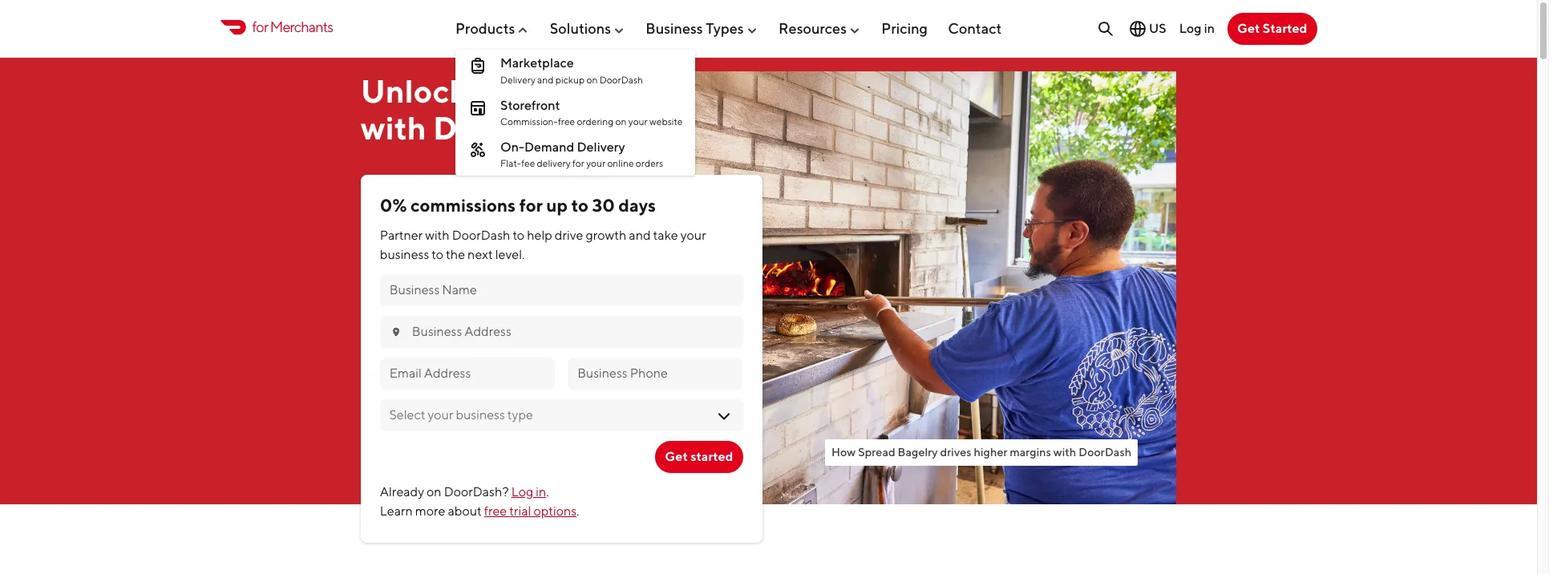 Task type: locate. For each thing, give the bounding box(es) containing it.
more right learn
[[415, 504, 446, 519]]

for inside on-demand delivery flat-fee delivery for your online orders
[[573, 157, 585, 169]]

get for get started
[[1238, 21, 1261, 36]]

doordash?
[[444, 484, 509, 500]]

doordash inside partner with doordash to help drive growth and take your business to the next level.
[[452, 228, 510, 243]]

with up the
[[425, 228, 450, 243]]

more up commission-
[[474, 72, 551, 110]]

0 vertical spatial more
[[474, 72, 551, 110]]

unlock
[[361, 72, 467, 110]]

2 horizontal spatial your
[[681, 228, 706, 243]]

0 horizontal spatial for
[[252, 19, 268, 36]]

free left trial
[[484, 504, 507, 519]]

partner
[[380, 228, 423, 243]]

. up the options
[[546, 484, 549, 500]]

for left merchants
[[252, 19, 268, 36]]

solutions
[[550, 20, 611, 37]]

doordash up flat-
[[433, 109, 583, 147]]

drives
[[941, 445, 972, 459]]

business types
[[646, 20, 744, 37]]

level.
[[496, 247, 525, 262]]

doordash up next
[[452, 228, 510, 243]]

solutions link
[[550, 13, 626, 43]]

0 horizontal spatial delivery
[[501, 74, 536, 86]]

log inside already on doordash? log in . learn more about free trial options .
[[512, 484, 534, 500]]

1 horizontal spatial delivery
[[577, 139, 625, 155]]

with
[[361, 109, 427, 147], [425, 228, 450, 243], [1054, 445, 1077, 459]]

. right trial
[[577, 504, 580, 519]]

and
[[538, 74, 554, 86], [629, 228, 651, 243]]

in up free trial options link
[[536, 484, 546, 500]]

2 horizontal spatial for
[[573, 157, 585, 169]]

0 vertical spatial and
[[538, 74, 554, 86]]

for merchants
[[252, 19, 333, 36]]

started
[[1263, 21, 1308, 36]]

log in
[[1180, 21, 1215, 36]]

0 horizontal spatial and
[[538, 74, 554, 86]]

with inside how spread bagelry drives higher margins with doordash link
[[1054, 445, 1077, 459]]

1 horizontal spatial .
[[577, 504, 580, 519]]

free left ordering
[[558, 115, 575, 127]]

1 horizontal spatial more
[[474, 72, 551, 110]]

for right delivery
[[573, 157, 585, 169]]

for merchants link
[[220, 16, 333, 38]]

0 vertical spatial to
[[572, 195, 589, 216]]

drive
[[555, 228, 583, 243]]

get started
[[665, 449, 734, 464]]

your inside storefront commission-free ordering on your website
[[629, 115, 648, 127]]

1 vertical spatial to
[[513, 228, 525, 243]]

get left the started in the top of the page
[[1238, 21, 1261, 36]]

log right the us
[[1180, 21, 1202, 36]]

delivery inside marketplace delivery and pickup on doordash
[[501, 74, 536, 86]]

on inside marketplace delivery and pickup on doordash
[[587, 74, 598, 86]]

types
[[706, 20, 744, 37]]

0 vertical spatial log in link
[[1180, 21, 1215, 36]]

for
[[252, 19, 268, 36], [573, 157, 585, 169], [519, 195, 543, 216]]

log in link up free trial options link
[[512, 484, 546, 500]]

1 vertical spatial log in link
[[512, 484, 546, 500]]

1 vertical spatial your
[[586, 157, 606, 169]]

your left the online
[[586, 157, 606, 169]]

0 vertical spatial your
[[629, 115, 648, 127]]

how
[[832, 445, 856, 459]]

1 horizontal spatial log in link
[[1180, 21, 1215, 36]]

more
[[474, 72, 551, 110], [415, 504, 446, 519]]

delivery
[[537, 157, 571, 169]]

0 vertical spatial on
[[587, 74, 598, 86]]

doordash inside marketplace delivery and pickup on doordash
[[600, 74, 643, 86]]

order hotbag line image
[[468, 56, 488, 76]]

2 vertical spatial with
[[1054, 445, 1077, 459]]

doordash
[[600, 74, 643, 86], [433, 109, 583, 147], [452, 228, 510, 243], [1079, 445, 1132, 459]]

0%
[[380, 195, 407, 216]]

2 vertical spatial to
[[432, 247, 444, 262]]

contact link
[[948, 13, 1002, 43]]

fee
[[522, 157, 535, 169]]

contact
[[948, 20, 1002, 37]]

1 vertical spatial in
[[536, 484, 546, 500]]

in
[[1205, 21, 1215, 36], [536, 484, 546, 500]]

partner with doordash to help drive growth and take your business to the next level.
[[380, 228, 706, 262]]

with inside unlock more profits with doordash
[[361, 109, 427, 147]]

on-demand delivery flat-fee delivery for your online orders
[[501, 139, 663, 169]]

1 horizontal spatial log
[[1180, 21, 1202, 36]]

1 horizontal spatial get
[[1238, 21, 1261, 36]]

started
[[691, 449, 734, 464]]

products
[[456, 20, 515, 37]]

log in link
[[1180, 21, 1215, 36], [512, 484, 546, 500]]

on right ordering
[[616, 115, 627, 127]]

0 horizontal spatial get
[[665, 449, 688, 464]]

1 horizontal spatial your
[[629, 115, 648, 127]]

ordering
[[577, 115, 614, 127]]

get
[[1238, 21, 1261, 36], [665, 449, 688, 464]]

your
[[629, 115, 648, 127], [586, 157, 606, 169], [681, 228, 706, 243]]

0 vertical spatial .
[[546, 484, 549, 500]]

to left the
[[432, 247, 444, 262]]

.
[[546, 484, 549, 500], [577, 504, 580, 519]]

1 horizontal spatial for
[[519, 195, 543, 216]]

how spread bagelry drives higher margins with doordash
[[832, 445, 1132, 459]]

to right up
[[572, 195, 589, 216]]

0 horizontal spatial free
[[484, 504, 507, 519]]

1 vertical spatial get
[[665, 449, 688, 464]]

1 horizontal spatial free
[[558, 115, 575, 127]]

1 vertical spatial more
[[415, 504, 446, 519]]

on right already
[[427, 484, 442, 500]]

1 horizontal spatial and
[[629, 228, 651, 243]]

0 vertical spatial with
[[361, 109, 427, 147]]

doordash up storefront commission-free ordering on your website
[[600, 74, 643, 86]]

2 vertical spatial on
[[427, 484, 442, 500]]

Business Phone text field
[[578, 365, 734, 382]]

delivery down marketplace at the top left of the page
[[501, 74, 536, 86]]

the
[[446, 247, 465, 262]]

vehicle bike line image
[[468, 140, 488, 159]]

2 vertical spatial your
[[681, 228, 706, 243]]

your left website
[[629, 115, 648, 127]]

delivery up the online
[[577, 139, 625, 155]]

log in link right the us
[[1180, 21, 1215, 36]]

0 horizontal spatial on
[[427, 484, 442, 500]]

0 horizontal spatial your
[[586, 157, 606, 169]]

merchant line image
[[468, 98, 488, 118]]

0 vertical spatial free
[[558, 115, 575, 127]]

get left started
[[665, 449, 688, 464]]

resources link
[[779, 13, 862, 43]]

0 horizontal spatial more
[[415, 504, 446, 519]]

1 vertical spatial with
[[425, 228, 450, 243]]

profits
[[557, 72, 656, 110]]

already on doordash? log in . learn more about free trial options .
[[380, 484, 580, 519]]

1 horizontal spatial in
[[1205, 21, 1215, 36]]

2 horizontal spatial to
[[572, 195, 589, 216]]

1 vertical spatial and
[[629, 228, 651, 243]]

to
[[572, 195, 589, 216], [513, 228, 525, 243], [432, 247, 444, 262]]

2 horizontal spatial on
[[616, 115, 627, 127]]

0 vertical spatial delivery
[[501, 74, 536, 86]]

and down marketplace at the top left of the page
[[538, 74, 554, 86]]

with right margins
[[1054, 445, 1077, 459]]

and left take
[[629, 228, 651, 243]]

1 vertical spatial log
[[512, 484, 534, 500]]

globe line image
[[1129, 19, 1148, 39]]

and inside marketplace delivery and pickup on doordash
[[538, 74, 554, 86]]

about
[[448, 504, 482, 519]]

your right take
[[681, 228, 706, 243]]

learn
[[380, 504, 413, 519]]

0 horizontal spatial in
[[536, 484, 546, 500]]

storefront
[[501, 97, 560, 113]]

on inside storefront commission-free ordering on your website
[[616, 115, 627, 127]]

commission-
[[501, 115, 558, 127]]

0 vertical spatial get
[[1238, 21, 1261, 36]]

on
[[587, 74, 598, 86], [616, 115, 627, 127], [427, 484, 442, 500]]

0 vertical spatial in
[[1205, 21, 1215, 36]]

1 vertical spatial on
[[616, 115, 627, 127]]

with up 0%
[[361, 109, 427, 147]]

on right pickup on the top
[[587, 74, 598, 86]]

1 vertical spatial free
[[484, 504, 507, 519]]

log up trial
[[512, 484, 534, 500]]

bagelry
[[898, 445, 938, 459]]

0 horizontal spatial log in link
[[512, 484, 546, 500]]

1 vertical spatial for
[[573, 157, 585, 169]]

higher
[[974, 445, 1008, 459]]

demand
[[525, 139, 575, 155]]

log
[[1180, 21, 1202, 36], [512, 484, 534, 500]]

free
[[558, 115, 575, 127], [484, 504, 507, 519]]

to left help
[[513, 228, 525, 243]]

already
[[380, 484, 424, 500]]

delivery inside on-demand delivery flat-fee delivery for your online orders
[[577, 139, 625, 155]]

for left up
[[519, 195, 543, 216]]

up
[[546, 195, 568, 216]]

delivery
[[501, 74, 536, 86], [577, 139, 625, 155]]

0 horizontal spatial log
[[512, 484, 534, 500]]

1 horizontal spatial on
[[587, 74, 598, 86]]

on inside already on doordash? log in . learn more about free trial options .
[[427, 484, 442, 500]]

on-
[[501, 139, 525, 155]]

on for marketplace
[[587, 74, 598, 86]]

business
[[380, 247, 429, 262]]

marketplace delivery and pickup on doordash
[[501, 56, 643, 86]]

on for storefront
[[616, 115, 627, 127]]

1 vertical spatial delivery
[[577, 139, 625, 155]]

in right the us
[[1205, 21, 1215, 36]]



Task type: describe. For each thing, give the bounding box(es) containing it.
get started
[[1238, 21, 1308, 36]]

get started button
[[656, 441, 743, 473]]

flat-
[[501, 157, 522, 169]]

Business Address text field
[[412, 323, 734, 341]]

with inside partner with doordash to help drive growth and take your business to the next level.
[[425, 228, 450, 243]]

products link
[[456, 13, 530, 43]]

free inside storefront commission-free ordering on your website
[[558, 115, 575, 127]]

us
[[1149, 21, 1167, 36]]

30
[[592, 195, 615, 216]]

location pin image
[[390, 325, 403, 338]]

website
[[650, 115, 683, 127]]

0 vertical spatial log
[[1180, 21, 1202, 36]]

0 horizontal spatial .
[[546, 484, 549, 500]]

help
[[527, 228, 553, 243]]

growth
[[586, 228, 627, 243]]

days
[[619, 195, 656, 216]]

storefront commission-free ordering on your website
[[501, 97, 683, 127]]

spread
[[858, 445, 896, 459]]

next
[[468, 247, 493, 262]]

free inside already on doordash? log in . learn more about free trial options .
[[484, 504, 507, 519]]

0 horizontal spatial to
[[432, 247, 444, 262]]

doordash right margins
[[1079, 445, 1132, 459]]

your inside on-demand delivery flat-fee delivery for your online orders
[[586, 157, 606, 169]]

0 vertical spatial for
[[252, 19, 268, 36]]

pickup
[[556, 74, 585, 86]]

commissions
[[411, 195, 516, 216]]

options
[[534, 504, 577, 519]]

1 vertical spatial .
[[577, 504, 580, 519]]

how spread bagelry drives higher margins with doordash link
[[825, 440, 1138, 466]]

more inside already on doordash? log in . learn more about free trial options .
[[415, 504, 446, 519]]

Email Address email field
[[390, 365, 546, 382]]

in inside already on doordash? log in . learn more about free trial options .
[[536, 484, 546, 500]]

merchants
[[270, 19, 333, 36]]

2 vertical spatial for
[[519, 195, 543, 216]]

trial
[[510, 504, 531, 519]]

business
[[646, 20, 703, 37]]

0% commissions for up to 30 days
[[380, 195, 656, 216]]

get started button
[[1228, 13, 1318, 45]]

unlock more profits with doordash
[[361, 72, 656, 147]]

1 horizontal spatial to
[[513, 228, 525, 243]]

marketplace
[[501, 56, 574, 71]]

more inside unlock more profits with doordash
[[474, 72, 551, 110]]

free trial options link
[[484, 504, 577, 519]]

pricing
[[882, 20, 928, 37]]

and inside partner with doordash to help drive growth and take your business to the next level.
[[629, 228, 651, 243]]

pricing link
[[882, 13, 928, 43]]

Business Name text field
[[390, 281, 734, 299]]

online
[[608, 157, 634, 169]]

margins
[[1010, 445, 1052, 459]]

doordash inside unlock more profits with doordash
[[433, 109, 583, 147]]

get for get started
[[665, 449, 688, 464]]

business types link
[[646, 13, 759, 43]]

take
[[653, 228, 678, 243]]

orders
[[636, 157, 663, 169]]

spread bagelry image
[[692, 71, 1177, 504]]

resources
[[779, 20, 847, 37]]

your inside partner with doordash to help drive growth and take your business to the next level.
[[681, 228, 706, 243]]



Task type: vqa. For each thing, say whether or not it's contained in the screenshot.
Merchant
no



